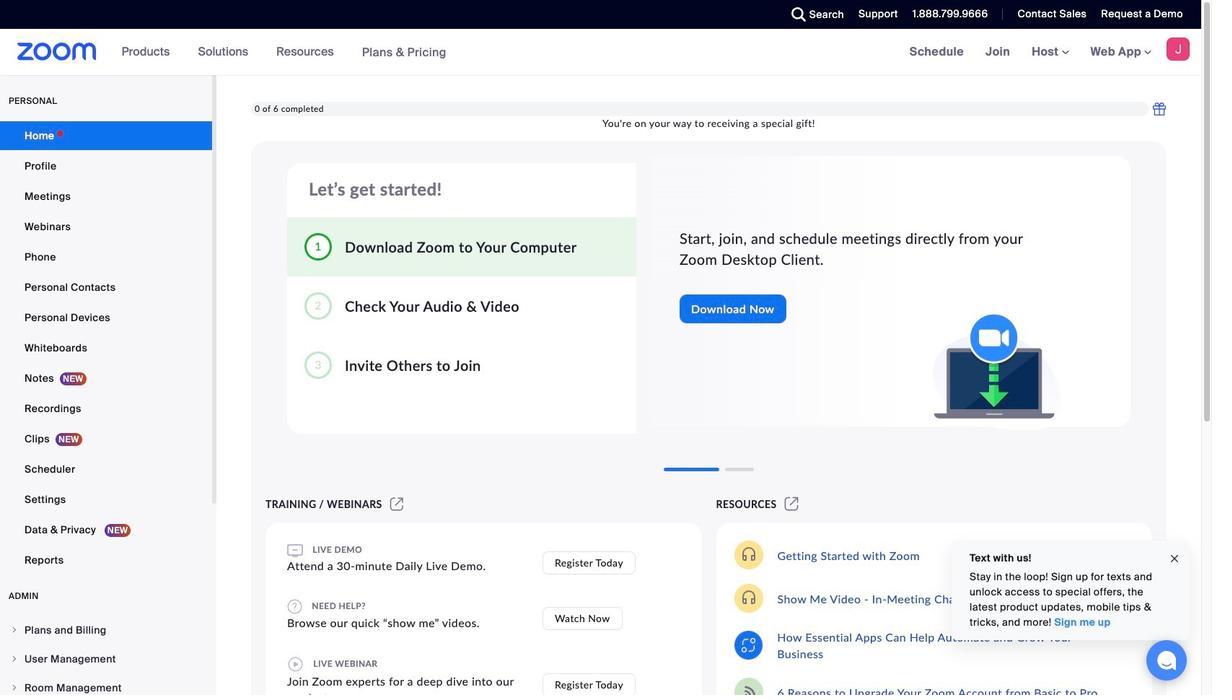 Task type: locate. For each thing, give the bounding box(es) containing it.
meetings navigation
[[899, 29, 1202, 76]]

admin menu menu
[[0, 617, 212, 695]]

2 vertical spatial menu item
[[0, 674, 212, 695]]

right image
[[10, 626, 19, 635], [10, 655, 19, 663]]

2 right image from the top
[[10, 655, 19, 663]]

right image
[[10, 684, 19, 692]]

window new image
[[783, 498, 801, 510]]

product information navigation
[[111, 29, 458, 76]]

1 menu item from the top
[[0, 617, 212, 644]]

0 vertical spatial right image
[[10, 626, 19, 635]]

1 vertical spatial right image
[[10, 655, 19, 663]]

2 menu item from the top
[[0, 645, 212, 673]]

1 right image from the top
[[10, 626, 19, 635]]

personal menu menu
[[0, 121, 212, 576]]

menu item
[[0, 617, 212, 644], [0, 645, 212, 673], [0, 674, 212, 695]]

0 vertical spatial menu item
[[0, 617, 212, 644]]

close image
[[1169, 551, 1181, 567]]

1 vertical spatial menu item
[[0, 645, 212, 673]]

banner
[[0, 29, 1202, 76]]



Task type: describe. For each thing, give the bounding box(es) containing it.
3 menu item from the top
[[0, 674, 212, 695]]

profile picture image
[[1167, 38, 1190, 61]]

open chat image
[[1157, 650, 1177, 671]]

right image for third menu item from the bottom of the admin menu menu
[[10, 626, 19, 635]]

window new image
[[388, 498, 406, 510]]

right image for second menu item from the top
[[10, 655, 19, 663]]

zoom logo image
[[17, 43, 96, 61]]



Task type: vqa. For each thing, say whether or not it's contained in the screenshot.
1st Window New icon from the right
yes



